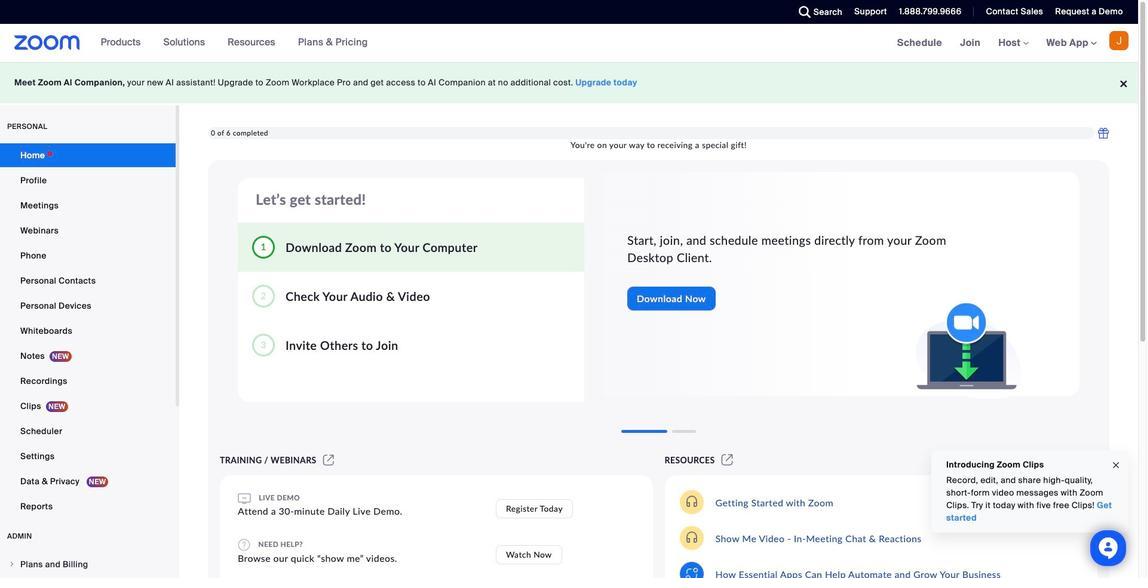 Task type: locate. For each thing, give the bounding box(es) containing it.
0 horizontal spatial window new image
[[321, 455, 336, 466]]

product information navigation
[[92, 24, 377, 62]]

window new image
[[321, 455, 336, 466], [720, 455, 735, 466]]

menu item
[[0, 553, 176, 576]]

zoom logo image
[[14, 35, 80, 50]]

right image
[[8, 561, 16, 568]]

1 horizontal spatial window new image
[[720, 455, 735, 466]]

banner
[[0, 24, 1138, 63]]

2 window new image from the left
[[720, 455, 735, 466]]

footer
[[0, 62, 1138, 103]]

profile picture image
[[1110, 31, 1129, 50]]



Task type: vqa. For each thing, say whether or not it's contained in the screenshot.
Up
no



Task type: describe. For each thing, give the bounding box(es) containing it.
1 window new image from the left
[[321, 455, 336, 466]]

personal menu menu
[[0, 143, 176, 520]]

meetings navigation
[[888, 24, 1138, 63]]

close image
[[1111, 459, 1121, 472]]



